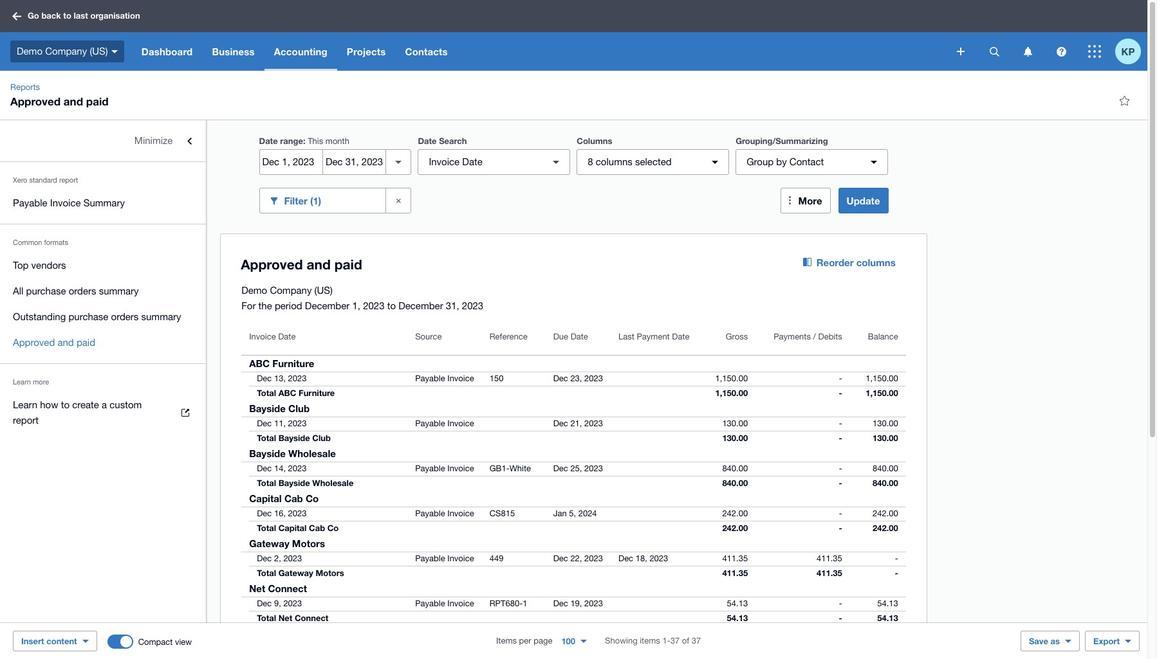 Task type: vqa. For each thing, say whether or not it's contained in the screenshot.
'100.00%' to the left
no



Task type: locate. For each thing, give the bounding box(es) containing it.
2023 up 'total net connect'
[[284, 599, 302, 609]]

due date button
[[546, 325, 611, 355]]

payable invoice link for rpt680-1
[[408, 598, 482, 611]]

columns inside reorder columns button
[[857, 257, 896, 269]]

paid up minimize button
[[86, 95, 109, 108]]

1 for rpt644-
[[523, 645, 528, 654]]

payable for dec 13, 2023
[[415, 374, 445, 384]]

date search
[[418, 136, 467, 146]]

columns right 8
[[596, 156, 633, 167]]

2023 for dec 20, 2023
[[585, 645, 603, 654]]

items
[[640, 637, 660, 646]]

0 vertical spatial invoice date
[[429, 156, 483, 167]]

1 vertical spatial invoice date
[[249, 332, 296, 342]]

orders up outstanding purchase orders summary
[[69, 286, 96, 297]]

dec left 13,
[[257, 374, 272, 384]]

bayside up 'dec 11, 2023' link
[[249, 403, 286, 415]]

capital up gateway motors
[[279, 523, 307, 534]]

report down learn more at the bottom of page
[[13, 415, 39, 426]]

columns for reorder
[[857, 257, 896, 269]]

2 learn from the top
[[13, 400, 37, 411]]

invoice date inside popup button
[[429, 156, 483, 167]]

2023 right 21,
[[585, 419, 603, 429]]

1-
[[663, 637, 671, 646]]

month
[[326, 137, 350, 146]]

0 vertical spatial and
[[64, 95, 83, 108]]

vendors
[[31, 260, 66, 271]]

1 horizontal spatial company
[[270, 285, 312, 296]]

1 54.13 link from the left
[[720, 598, 756, 611]]

- link for 1,150.00
[[832, 373, 850, 386]]

0 horizontal spatial 54.13 link
[[720, 598, 756, 611]]

learn down learn more at the bottom of page
[[13, 400, 37, 411]]

dec left 16,
[[257, 509, 272, 519]]

0 horizontal spatial december
[[305, 301, 350, 312]]

0 vertical spatial club
[[288, 403, 310, 415]]

club down total abc furniture
[[288, 403, 310, 415]]

1 horizontal spatial club
[[313, 433, 331, 444]]

1 vertical spatial (us)
[[315, 285, 333, 296]]

1 vertical spatial cab
[[309, 523, 325, 534]]

2023 for dec 25, 2023
[[585, 464, 603, 474]]

range
[[280, 136, 303, 146]]

total down dec 2, 2023 link
[[257, 569, 276, 579]]

payable invoice
[[415, 374, 474, 384], [415, 419, 474, 429], [415, 464, 474, 474], [415, 509, 474, 519], [415, 554, 474, 564], [415, 599, 474, 609]]

payable invoice link for gb1-white
[[408, 463, 482, 476]]

2023 right 1,
[[363, 301, 385, 312]]

0 vertical spatial approved
[[10, 95, 61, 108]]

8
[[588, 156, 593, 167]]

total down 'dec 11, 2023' link
[[257, 433, 276, 444]]

4 payable invoice link from the top
[[408, 508, 482, 521]]

dec 20, 2023 link
[[546, 643, 611, 656]]

company for demo company (us)
[[45, 46, 87, 57]]

1 inside 'link'
[[523, 599, 528, 609]]

last payment date
[[619, 332, 690, 342]]

summary down top vendors link
[[99, 286, 139, 297]]

- link for 54.13
[[832, 598, 850, 611]]

due date
[[554, 332, 588, 342]]

and up minimize button
[[64, 95, 83, 108]]

abc up dec 13, 2023 link
[[249, 358, 270, 370]]

december
[[305, 301, 350, 312], [399, 301, 443, 312]]

0 horizontal spatial 130.00 link
[[715, 418, 756, 431]]

demo for demo company (us) for the period december 1, 2023 to december 31, 2023
[[242, 285, 267, 296]]

approved
[[10, 95, 61, 108], [13, 337, 55, 348]]

to left last
[[63, 10, 71, 21]]

payable invoice link for cs815
[[408, 508, 482, 521]]

1 horizontal spatial 130.00 link
[[865, 418, 906, 431]]

purchase down vendors
[[26, 286, 66, 297]]

1 learn from the top
[[13, 379, 31, 386]]

Select end date field
[[323, 150, 386, 174]]

1 vertical spatial wholesale
[[313, 478, 354, 489]]

dec left 21,
[[554, 419, 568, 429]]

0 vertical spatial abc
[[249, 358, 270, 370]]

18,
[[636, 554, 648, 564]]

minimize button
[[0, 128, 206, 154]]

2023 right 18,
[[650, 554, 669, 564]]

invoice for dec 11, 2023
[[448, 419, 474, 429]]

paid down outstanding purchase orders summary
[[77, 337, 95, 348]]

1 horizontal spatial 840.00 link
[[865, 463, 906, 476]]

0 horizontal spatial co
[[306, 493, 319, 505]]

insert content
[[21, 637, 77, 647]]

2,
[[274, 554, 281, 564]]

1 vertical spatial capital
[[279, 523, 307, 534]]

-
[[839, 374, 843, 384], [839, 388, 843, 399], [839, 419, 843, 429], [839, 433, 843, 444], [839, 464, 843, 474], [839, 478, 843, 489], [839, 509, 843, 519], [839, 523, 843, 534], [895, 554, 899, 564], [895, 569, 899, 579], [839, 599, 843, 609], [839, 614, 843, 624]]

dec 23, 2023 link
[[546, 373, 611, 386]]

37 left "of" at the bottom right of page
[[671, 637, 680, 646]]

1 horizontal spatial summary
[[141, 312, 181, 323]]

1 horizontal spatial demo
[[242, 285, 267, 296]]

3 payable invoice link from the top
[[408, 463, 482, 476]]

columns
[[596, 156, 633, 167], [857, 257, 896, 269]]

1 vertical spatial learn
[[13, 400, 37, 411]]

company up the 'period'
[[270, 285, 312, 296]]

total for total net connect
[[257, 614, 276, 624]]

6 payable invoice link from the top
[[408, 598, 482, 611]]

summary
[[99, 286, 139, 297], [141, 312, 181, 323]]

840.00
[[723, 464, 748, 474], [873, 464, 899, 474], [723, 478, 748, 489], [873, 478, 899, 489]]

dec left 25,
[[554, 464, 568, 474]]

furniture up the "dec 13, 2023"
[[273, 358, 314, 370]]

columns for 8
[[596, 156, 633, 167]]

0 horizontal spatial 37
[[671, 637, 680, 646]]

2023 right 23,
[[585, 374, 603, 384]]

2 december from the left
[[399, 301, 443, 312]]

approved down outstanding
[[13, 337, 55, 348]]

wholesale down the bayside wholesale
[[313, 478, 354, 489]]

payments
[[774, 332, 811, 342]]

1 840.00 link from the left
[[715, 463, 756, 476]]

1 total from the top
[[257, 388, 276, 399]]

bayside up 'dec 14, 2023' link
[[249, 448, 286, 460]]

1 vertical spatial abc
[[279, 388, 296, 399]]

go back to last organisation link
[[8, 5, 148, 28]]

columns right reorder
[[857, 257, 896, 269]]

gateway up dec 2, 2023 link
[[249, 538, 290, 550]]

4 payable invoice from the top
[[415, 509, 474, 519]]

2 54.13 link from the left
[[870, 598, 906, 611]]

reports
[[10, 82, 40, 92]]

date down search
[[463, 156, 483, 167]]

5 total from the top
[[257, 569, 276, 579]]

payable invoice link for 449
[[408, 553, 482, 566]]

3 payable invoice from the top
[[415, 464, 474, 474]]

total down "dec 16, 2023" link at the left
[[257, 523, 276, 534]]

invoice inside popup button
[[429, 156, 460, 167]]

dec left 22,
[[554, 554, 568, 564]]

approved down "reports" link
[[10, 95, 61, 108]]

paid inside approved and paid link
[[77, 337, 95, 348]]

reports approved and paid
[[10, 82, 109, 108]]

2023 right 25,
[[585, 464, 603, 474]]

dec for dec 19, 2023
[[554, 599, 568, 609]]

1 vertical spatial purchase
[[69, 312, 108, 323]]

dec left 18,
[[619, 554, 634, 564]]

1 horizontal spatial net
[[279, 614, 293, 624]]

invoice date up abc furniture
[[249, 332, 296, 342]]

1 payable invoice link from the top
[[408, 373, 482, 386]]

1 horizontal spatial report
[[59, 176, 78, 184]]

0 vertical spatial (us)
[[90, 46, 108, 57]]

0 vertical spatial net
[[249, 583, 265, 595]]

projects
[[347, 46, 386, 57]]

invoice inside button
[[249, 332, 276, 342]]

last
[[74, 10, 88, 21]]

1 horizontal spatial invoice date
[[429, 156, 483, 167]]

to inside learn how to create a custom report
[[61, 400, 70, 411]]

5 payable invoice link from the top
[[408, 553, 482, 566]]

paid
[[86, 95, 109, 108], [77, 337, 95, 348]]

- link for 130.00
[[832, 418, 850, 431]]

demo inside demo company (us) for the period december 1, 2023 to december 31, 2023
[[242, 285, 267, 296]]

cs815
[[490, 509, 515, 519]]

total for total bayside club
[[257, 433, 276, 444]]

0 horizontal spatial columns
[[596, 156, 633, 167]]

purchase for outstanding
[[69, 312, 108, 323]]

to
[[63, 10, 71, 21], [387, 301, 396, 312], [61, 400, 70, 411]]

capital cab co
[[249, 493, 319, 505]]

0 horizontal spatial cab
[[285, 493, 303, 505]]

invoice date inside button
[[249, 332, 296, 342]]

cab up gateway motors
[[309, 523, 325, 534]]

1 vertical spatial 1
[[523, 645, 528, 654]]

formats
[[44, 239, 68, 247]]

0 horizontal spatial (us)
[[90, 46, 108, 57]]

connect down dec 9, 2023 at the bottom left
[[295, 614, 329, 624]]

0 horizontal spatial company
[[45, 46, 87, 57]]

to inside banner
[[63, 10, 71, 21]]

0 vertical spatial motors
[[292, 538, 325, 550]]

1 vertical spatial club
[[313, 433, 331, 444]]

1 vertical spatial demo
[[242, 285, 267, 296]]

payable invoice for gb1-white
[[415, 464, 474, 474]]

summary down all purchase orders summary link at the top
[[141, 312, 181, 323]]

(us) for demo company (us) for the period december 1, 2023 to december 31, 2023
[[315, 285, 333, 296]]

(us) down 'go back to last organisation'
[[90, 46, 108, 57]]

december left 31,
[[399, 301, 443, 312]]

dec 14, 2023 link
[[242, 463, 315, 476]]

dec for dec 13, 2023
[[257, 374, 272, 384]]

dec 22, 2023
[[554, 554, 603, 564]]

1 horizontal spatial columns
[[857, 257, 896, 269]]

svg image
[[1089, 45, 1102, 58], [990, 47, 1000, 56], [111, 50, 118, 53]]

invoice date for invoice date popup button
[[429, 156, 483, 167]]

to right how
[[61, 400, 70, 411]]

1 horizontal spatial december
[[399, 301, 443, 312]]

company for demo company (us) for the period december 1, 2023 to december 31, 2023
[[270, 285, 312, 296]]

learn
[[13, 379, 31, 386], [13, 400, 37, 411]]

(us) up invoice date button
[[315, 285, 333, 296]]

2 1 from the top
[[523, 645, 528, 654]]

1 vertical spatial summary
[[141, 312, 181, 323]]

0 vertical spatial purchase
[[26, 286, 66, 297]]

dec 2, 2023
[[257, 554, 302, 564]]

payable for dec 16, 2023
[[415, 509, 445, 519]]

5 payable invoice from the top
[[415, 554, 474, 564]]

co
[[306, 493, 319, 505], [328, 523, 339, 534]]

2 1,150.00 link from the left
[[858, 373, 906, 386]]

2023 up the total bayside club
[[288, 419, 307, 429]]

motors down total capital cab co
[[292, 538, 325, 550]]

1 1 from the top
[[523, 599, 528, 609]]

0 vertical spatial paid
[[86, 95, 109, 108]]

14,
[[274, 464, 286, 474]]

summary
[[84, 198, 125, 209]]

2023 for dec 19, 2023
[[585, 599, 603, 609]]

0 vertical spatial learn
[[13, 379, 31, 386]]

0 vertical spatial 1
[[523, 599, 528, 609]]

learn left more
[[13, 379, 31, 386]]

0 vertical spatial company
[[45, 46, 87, 57]]

0 vertical spatial co
[[306, 493, 319, 505]]

1 payable invoice from the top
[[415, 374, 474, 384]]

dec for dec 20, 2023
[[554, 645, 568, 654]]

0 horizontal spatial summary
[[99, 286, 139, 297]]

1 vertical spatial furniture
[[299, 388, 335, 399]]

wholesale down the total bayside club
[[288, 448, 336, 460]]

1 horizontal spatial 54.13 link
[[870, 598, 906, 611]]

4 total from the top
[[257, 523, 276, 534]]

(1)
[[310, 195, 321, 206]]

learn for learn more
[[13, 379, 31, 386]]

orders down all purchase orders summary link at the top
[[111, 312, 139, 323]]

0 horizontal spatial svg image
[[111, 50, 118, 53]]

0 vertical spatial gateway
[[249, 538, 290, 550]]

0 horizontal spatial orders
[[69, 286, 96, 297]]

balance button
[[850, 325, 906, 355]]

reorder columns button
[[793, 250, 906, 276]]

company inside demo company (us) popup button
[[45, 46, 87, 57]]

0 horizontal spatial 242.00 link
[[715, 508, 756, 521]]

items
[[496, 637, 517, 646]]

total abc furniture
[[257, 388, 335, 399]]

dec 16, 2023 link
[[242, 508, 315, 521]]

report up payable invoice summary
[[59, 176, 78, 184]]

2 242.00 link from the left
[[865, 508, 906, 521]]

gateway down dec 2, 2023
[[279, 569, 313, 579]]

standard
[[29, 176, 57, 184]]

december left 1,
[[305, 301, 350, 312]]

dec left 9,
[[257, 599, 272, 609]]

payable for dec 2, 2023
[[415, 554, 445, 564]]

connect up dec 9, 2023 at the bottom left
[[268, 583, 307, 595]]

payments / debits
[[774, 332, 843, 342]]

payable invoice for cs815
[[415, 509, 474, 519]]

6 total from the top
[[257, 614, 276, 624]]

date up abc furniture
[[278, 332, 296, 342]]

date right payment
[[672, 332, 690, 342]]

payable invoice for rpt680-1
[[415, 599, 474, 609]]

total down dec 9, 2023 link
[[257, 614, 276, 624]]

payable for dec 11, 2023
[[415, 419, 445, 429]]

1 horizontal spatial abc
[[279, 388, 296, 399]]

2023 for dec 23, 2023
[[585, 374, 603, 384]]

invoice for dec 16, 2023
[[448, 509, 474, 519]]

2023 up total capital cab co
[[288, 509, 307, 519]]

company
[[45, 46, 87, 57], [270, 285, 312, 296]]

net connect
[[249, 583, 307, 595]]

total
[[257, 388, 276, 399], [257, 433, 276, 444], [257, 478, 276, 489], [257, 523, 276, 534], [257, 569, 276, 579], [257, 614, 276, 624]]

0 vertical spatial cab
[[285, 493, 303, 505]]

period
[[275, 301, 302, 312]]

0 vertical spatial columns
[[596, 156, 633, 167]]

2023 right 2,
[[284, 554, 302, 564]]

purchase
[[26, 286, 66, 297], [69, 312, 108, 323]]

summary for outstanding purchase orders summary
[[141, 312, 181, 323]]

(us) inside demo company (us) for the period december 1, 2023 to december 31, 2023
[[315, 285, 333, 296]]

0 horizontal spatial 1,150.00 link
[[708, 373, 756, 386]]

date right due on the bottom left
[[571, 332, 588, 342]]

3 total from the top
[[257, 478, 276, 489]]

invoice date down search
[[429, 156, 483, 167]]

1 horizontal spatial purchase
[[69, 312, 108, 323]]

2 vertical spatial to
[[61, 400, 70, 411]]

motors down gateway motors
[[316, 569, 344, 579]]

invoice for dec 13, 2023
[[448, 374, 474, 384]]

1,150.00 link down gross button
[[708, 373, 756, 386]]

demo inside demo company (us) popup button
[[17, 46, 43, 57]]

130.00
[[723, 419, 748, 429], [873, 419, 899, 429], [723, 433, 748, 444], [873, 433, 899, 444]]

total for total gateway motors
[[257, 569, 276, 579]]

bayside up the capital cab co
[[279, 478, 310, 489]]

capital up "dec 16, 2023" link at the left
[[249, 493, 282, 505]]

0 vertical spatial summary
[[99, 286, 139, 297]]

purchase down all purchase orders summary at the top
[[69, 312, 108, 323]]

payable invoice for 449
[[415, 554, 474, 564]]

2023 down the bayside wholesale
[[288, 464, 307, 474]]

5,
[[569, 509, 576, 519]]

abc down the "dec 13, 2023"
[[279, 388, 296, 399]]

22,
[[571, 554, 582, 564]]

0 horizontal spatial 411.35 link
[[715, 553, 756, 566]]

1 vertical spatial paid
[[77, 337, 95, 348]]

0 horizontal spatial abc
[[249, 358, 270, 370]]

date left search
[[418, 136, 437, 146]]

- link for 840.00
[[832, 463, 850, 476]]

2 payable invoice link from the top
[[408, 418, 482, 431]]

1 vertical spatial and
[[58, 337, 74, 348]]

2023 right 22,
[[585, 554, 603, 564]]

19,
[[571, 599, 582, 609]]

1 vertical spatial columns
[[857, 257, 896, 269]]

filter
[[284, 195, 308, 206]]

company inside demo company (us) for the period december 1, 2023 to december 31, 2023
[[270, 285, 312, 296]]

source button
[[408, 325, 482, 355]]

abc
[[249, 358, 270, 370], [279, 388, 296, 399]]

1 vertical spatial to
[[387, 301, 396, 312]]

2 payable invoice from the top
[[415, 419, 474, 429]]

2 411.35 link from the left
[[809, 553, 850, 566]]

insert
[[21, 637, 44, 647]]

group
[[747, 156, 774, 167]]

2023 up total abc furniture
[[288, 374, 307, 384]]

dec left 11,
[[257, 419, 272, 429]]

(us) inside popup button
[[90, 46, 108, 57]]

0 horizontal spatial 840.00 link
[[715, 463, 756, 476]]

per
[[519, 637, 532, 646]]

compact
[[138, 638, 173, 647]]

furniture down the "dec 13, 2023"
[[299, 388, 335, 399]]

1 horizontal spatial (us)
[[315, 285, 333, 296]]

paid inside reports approved and paid
[[86, 95, 109, 108]]

0 vertical spatial to
[[63, 10, 71, 21]]

0 horizontal spatial invoice date
[[249, 332, 296, 342]]

add to favourites image
[[1112, 88, 1138, 113]]

1 december from the left
[[305, 301, 350, 312]]

dec for dec 14, 2023
[[257, 464, 272, 474]]

banner
[[0, 0, 1148, 71]]

1 vertical spatial orders
[[111, 312, 139, 323]]

0 vertical spatial orders
[[69, 286, 96, 297]]

0 vertical spatial demo
[[17, 46, 43, 57]]

1 horizontal spatial orders
[[111, 312, 139, 323]]

total down dec 13, 2023 link
[[257, 388, 276, 399]]

dec for dec 23, 2023
[[554, 374, 568, 384]]

net
[[249, 583, 265, 595], [279, 614, 293, 624]]

report
[[59, 176, 78, 184], [13, 415, 39, 426]]

remove all filters image
[[389, 191, 409, 211]]

learn inside learn how to create a custom report
[[13, 400, 37, 411]]

export
[[1094, 637, 1120, 647]]

37 right "of" at the bottom right of page
[[692, 637, 701, 646]]

net up dec 9, 2023 link
[[249, 583, 265, 595]]

1 vertical spatial motors
[[316, 569, 344, 579]]

net down dec 9, 2023 at the bottom left
[[279, 614, 293, 624]]

rpt680-1 link
[[482, 598, 535, 611]]

0 horizontal spatial demo
[[17, 46, 43, 57]]

(us) for demo company (us)
[[90, 46, 108, 57]]

dec left 14,
[[257, 464, 272, 474]]

2023 right 20,
[[585, 645, 603, 654]]

2023 right 19,
[[585, 599, 603, 609]]

dec left 20,
[[554, 645, 568, 654]]

1 horizontal spatial 411.35 link
[[809, 553, 850, 566]]

1 horizontal spatial 1,150.00 link
[[858, 373, 906, 386]]

0 horizontal spatial purchase
[[26, 286, 66, 297]]

411.35 link
[[715, 553, 756, 566], [809, 553, 850, 566]]

(us)
[[90, 46, 108, 57], [315, 285, 333, 296]]

2024
[[579, 509, 597, 519]]

cab up dec 16, 2023
[[285, 493, 303, 505]]

to right 1,
[[387, 301, 396, 312]]

dec
[[257, 374, 272, 384], [554, 374, 568, 384], [257, 419, 272, 429], [554, 419, 568, 429], [257, 464, 272, 474], [554, 464, 568, 474], [257, 509, 272, 519], [257, 554, 272, 564], [554, 554, 568, 564], [619, 554, 634, 564], [257, 599, 272, 609], [554, 599, 568, 609], [554, 645, 568, 654]]

jan 5, 2024
[[554, 509, 597, 519]]

report inside learn how to create a custom report
[[13, 415, 39, 426]]

1,150.00 link down the balance button on the right of the page
[[858, 373, 906, 386]]

demo down go
[[17, 46, 43, 57]]

dec 25, 2023 link
[[546, 463, 611, 476]]

1 vertical spatial co
[[328, 523, 339, 534]]

report output element
[[242, 325, 906, 660]]

dec left 2,
[[257, 554, 272, 564]]

dec left 23,
[[554, 374, 568, 384]]

dec left 19,
[[554, 599, 568, 609]]

white
[[510, 464, 531, 474]]

svg image
[[12, 12, 21, 20], [1024, 47, 1032, 56], [1057, 47, 1067, 56], [957, 48, 965, 55]]

club up the bayside wholesale
[[313, 433, 331, 444]]

130.00 link
[[715, 418, 756, 431], [865, 418, 906, 431]]

0 horizontal spatial club
[[288, 403, 310, 415]]

1 411.35 link from the left
[[715, 553, 756, 566]]

company down go back to last organisation link
[[45, 46, 87, 57]]

1 vertical spatial company
[[270, 285, 312, 296]]

date inside due date button
[[571, 332, 588, 342]]

6 payable invoice from the top
[[415, 599, 474, 609]]

total down 'dec 14, 2023' link
[[257, 478, 276, 489]]

2 total from the top
[[257, 433, 276, 444]]

contacts
[[405, 46, 448, 57]]

0 horizontal spatial report
[[13, 415, 39, 426]]

payments / debits button
[[756, 325, 850, 355]]

1 horizontal spatial 242.00 link
[[865, 508, 906, 521]]

and down outstanding
[[58, 337, 74, 348]]

1 vertical spatial report
[[13, 415, 39, 426]]

demo up for
[[242, 285, 267, 296]]

1 horizontal spatial 37
[[692, 637, 701, 646]]



Task type: describe. For each thing, give the bounding box(es) containing it.
150 link
[[482, 373, 511, 386]]

bayside wholesale
[[249, 448, 336, 460]]

date inside invoice date button
[[278, 332, 296, 342]]

top vendors link
[[0, 253, 206, 279]]

custom
[[110, 400, 142, 411]]

date inside invoice date popup button
[[463, 156, 483, 167]]

2023 for dec 14, 2023
[[288, 464, 307, 474]]

payable invoice summary
[[13, 198, 125, 209]]

13,
[[274, 374, 286, 384]]

orders for outstanding purchase orders summary
[[111, 312, 139, 323]]

accounting
[[274, 46, 328, 57]]

2 horizontal spatial svg image
[[1089, 45, 1102, 58]]

gross
[[726, 332, 748, 342]]

0 vertical spatial connect
[[268, 583, 307, 595]]

filter (1)
[[284, 195, 321, 206]]

demo company (us)
[[17, 46, 108, 57]]

total gateway motors
[[257, 569, 344, 579]]

top
[[13, 260, 29, 271]]

demo for demo company (us)
[[17, 46, 43, 57]]

rpt644-1 link
[[482, 643, 535, 656]]

top vendors
[[13, 260, 66, 271]]

orders for all purchase orders summary
[[69, 286, 96, 297]]

dec for dec 21, 2023
[[554, 419, 568, 429]]

go back to last organisation
[[28, 10, 140, 21]]

1 vertical spatial net
[[279, 614, 293, 624]]

1 37 from the left
[[671, 637, 680, 646]]

1 for rpt680-
[[523, 599, 528, 609]]

gb1-white link
[[482, 463, 539, 476]]

payable for dec 9, 2023
[[415, 599, 445, 609]]

learn more
[[13, 379, 49, 386]]

to for go back to last organisation
[[63, 10, 71, 21]]

dec 13, 2023
[[257, 374, 307, 384]]

bayside club
[[249, 403, 310, 415]]

balance
[[868, 332, 899, 342]]

last
[[619, 332, 635, 342]]

20,
[[571, 645, 582, 654]]

bayside up the bayside wholesale
[[279, 433, 310, 444]]

2 840.00 link from the left
[[865, 463, 906, 476]]

items per page
[[496, 637, 553, 646]]

dashboard
[[141, 46, 193, 57]]

1 horizontal spatial co
[[328, 523, 339, 534]]

449 link
[[482, 553, 511, 566]]

invoice for dec 2, 2023
[[448, 554, 474, 564]]

for
[[242, 301, 256, 312]]

dec 21, 2023
[[554, 419, 603, 429]]

content
[[47, 637, 77, 647]]

:
[[303, 136, 306, 146]]

2023 right 31,
[[462, 301, 484, 312]]

dec for dec 2, 2023
[[257, 554, 272, 564]]

svg image inside go back to last organisation link
[[12, 12, 21, 20]]

to inside demo company (us) for the period december 1, 2023 to december 31, 2023
[[387, 301, 396, 312]]

payable invoice link for 150
[[408, 373, 482, 386]]

dec 9, 2023 link
[[242, 598, 310, 611]]

dec 19, 2023
[[554, 599, 603, 609]]

search
[[439, 136, 467, 146]]

total capital cab co
[[257, 523, 339, 534]]

2 130.00 link from the left
[[865, 418, 906, 431]]

date range : this month
[[259, 136, 350, 146]]

contacts button
[[396, 32, 458, 71]]

create
[[72, 400, 99, 411]]

demo company (us) for the period december 1, 2023 to december 31, 2023
[[242, 285, 484, 312]]

dec for dec 9, 2023
[[257, 599, 272, 609]]

by
[[777, 156, 787, 167]]

total for total capital cab co
[[257, 523, 276, 534]]

1 1,150.00 link from the left
[[708, 373, 756, 386]]

dec 9, 2023
[[257, 599, 302, 609]]

more
[[799, 195, 823, 207]]

debits
[[819, 332, 843, 342]]

Report title field
[[238, 250, 773, 280]]

all purchase orders summary
[[13, 286, 139, 297]]

total for total abc furniture
[[257, 388, 276, 399]]

dec for dec 18, 2023
[[619, 554, 634, 564]]

rpt644-1
[[490, 645, 528, 654]]

group by contact button
[[736, 149, 889, 175]]

date inside last payment date button
[[672, 332, 690, 342]]

Select start date field
[[260, 150, 323, 174]]

and inside approved and paid link
[[58, 337, 74, 348]]

100 button
[[554, 632, 595, 652]]

gateway motors
[[249, 538, 325, 550]]

dec for dec 11, 2023
[[257, 419, 272, 429]]

100
[[562, 637, 576, 647]]

0 vertical spatial report
[[59, 176, 78, 184]]

invoice date button
[[242, 325, 408, 355]]

to for learn how to create a custom report
[[61, 400, 70, 411]]

2023 for dec 22, 2023
[[585, 554, 603, 564]]

dec for dec 25, 2023
[[554, 464, 568, 474]]

2023 for dec 11, 2023
[[288, 419, 307, 429]]

banner containing kp
[[0, 0, 1148, 71]]

dec for dec 16, 2023
[[257, 509, 272, 519]]

2023 for dec 21, 2023
[[585, 419, 603, 429]]

xero
[[13, 176, 27, 184]]

1 horizontal spatial cab
[[309, 523, 325, 534]]

rpt680-
[[490, 599, 523, 609]]

common formats
[[13, 239, 68, 247]]

2023 for dec 9, 2023
[[284, 599, 302, 609]]

2 37 from the left
[[692, 637, 701, 646]]

invoice for dec 14, 2023
[[448, 464, 474, 474]]

compact view
[[138, 638, 192, 647]]

and inside reports approved and paid
[[64, 95, 83, 108]]

save as button
[[1021, 632, 1080, 652]]

learn for learn how to create a custom report
[[13, 400, 37, 411]]

approved inside reports approved and paid
[[10, 95, 61, 108]]

summary for all purchase orders summary
[[99, 286, 139, 297]]

2023 for dec 16, 2023
[[288, 509, 307, 519]]

kp
[[1122, 45, 1135, 57]]

2023 for dec 2, 2023
[[284, 554, 302, 564]]

dec 20, 2023
[[554, 645, 603, 654]]

21,
[[571, 419, 582, 429]]

1 242.00 link from the left
[[715, 508, 756, 521]]

svg image inside demo company (us) popup button
[[111, 50, 118, 53]]

dec 21, 2023 link
[[546, 418, 611, 431]]

dec 14, 2023
[[257, 464, 307, 474]]

last payment date button
[[611, 325, 708, 355]]

150
[[490, 374, 504, 384]]

go
[[28, 10, 39, 21]]

invoice for dec 9, 2023
[[448, 599, 474, 609]]

how
[[40, 400, 58, 411]]

2023 for dec 13, 2023
[[288, 374, 307, 384]]

payable for dec 14, 2023
[[415, 464, 445, 474]]

1,
[[352, 301, 361, 312]]

purchase for all
[[26, 286, 66, 297]]

2023 for dec 18, 2023
[[650, 554, 669, 564]]

outstanding purchase orders summary link
[[0, 305, 206, 330]]

dec 18, 2023 link
[[611, 553, 676, 566]]

payable invoice for 150
[[415, 374, 474, 384]]

organisation
[[90, 10, 140, 21]]

0 vertical spatial wholesale
[[288, 448, 336, 460]]

dec for dec 22, 2023
[[554, 554, 568, 564]]

1 vertical spatial connect
[[295, 614, 329, 624]]

columns
[[577, 136, 613, 146]]

save
[[1029, 637, 1049, 647]]

dec 19, 2023 link
[[546, 598, 611, 611]]

rpt680-1
[[490, 599, 528, 609]]

invoice date for invoice date button
[[249, 332, 296, 342]]

1 130.00 link from the left
[[715, 418, 756, 431]]

total bayside wholesale
[[257, 478, 354, 489]]

- link for 242.00
[[832, 508, 850, 521]]

1 vertical spatial gateway
[[279, 569, 313, 579]]

1 vertical spatial approved
[[13, 337, 55, 348]]

learn how to create a custom report
[[13, 400, 142, 426]]

list of convenience dates image
[[386, 149, 412, 175]]

dec 25, 2023
[[554, 464, 603, 474]]

due
[[554, 332, 569, 342]]

0 vertical spatial capital
[[249, 493, 282, 505]]

0 vertical spatial furniture
[[273, 358, 314, 370]]

filter (1) button
[[259, 188, 386, 214]]

dec 22, 2023 link
[[546, 553, 611, 566]]

view
[[175, 638, 192, 647]]

all purchase orders summary link
[[0, 279, 206, 305]]

more
[[33, 379, 49, 386]]

dec 18, 2023
[[619, 554, 669, 564]]

reorder columns
[[817, 257, 896, 269]]

1 horizontal spatial svg image
[[990, 47, 1000, 56]]

payable invoice summary link
[[0, 191, 206, 216]]

the
[[259, 301, 272, 312]]

total for total bayside wholesale
[[257, 478, 276, 489]]

date left range
[[259, 136, 278, 146]]

0 horizontal spatial net
[[249, 583, 265, 595]]



